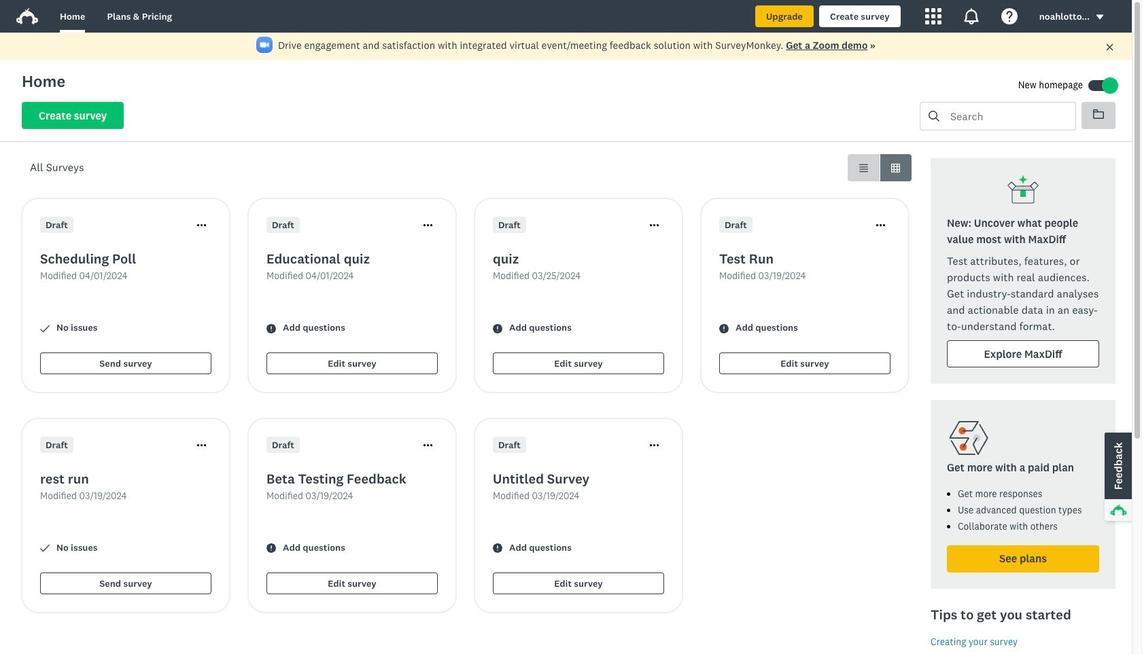 Task type: locate. For each thing, give the bounding box(es) containing it.
products icon image
[[925, 8, 941, 24], [925, 8, 941, 24]]

group
[[848, 154, 912, 182]]

3 warning image from the left
[[719, 324, 729, 333]]

2 warning image from the left
[[493, 544, 502, 554]]

warning image
[[267, 324, 276, 333], [493, 324, 502, 333], [719, 324, 729, 333]]

notification center icon image
[[963, 8, 979, 24]]

x image
[[1105, 43, 1114, 52]]

folders image
[[1093, 109, 1104, 120], [1093, 109, 1104, 119]]

1 warning image from the left
[[267, 324, 276, 333]]

brand logo image
[[16, 5, 38, 27], [16, 8, 38, 24]]

2 brand logo image from the top
[[16, 8, 38, 24]]

2 warning image from the left
[[493, 324, 502, 333]]

search image
[[929, 111, 940, 122]]

1 horizontal spatial warning image
[[493, 324, 502, 333]]

0 horizontal spatial warning image
[[267, 324, 276, 333]]

warning image
[[267, 544, 276, 554], [493, 544, 502, 554]]

dropdown arrow icon image
[[1095, 12, 1105, 22], [1096, 15, 1104, 20]]

no issues image
[[40, 544, 50, 554]]

1 horizontal spatial warning image
[[493, 544, 502, 554]]

0 horizontal spatial warning image
[[267, 544, 276, 554]]

2 horizontal spatial warning image
[[719, 324, 729, 333]]



Task type: describe. For each thing, give the bounding box(es) containing it.
1 folders image from the top
[[1093, 109, 1104, 120]]

Search text field
[[940, 103, 1076, 130]]

response based pricing icon image
[[947, 417, 991, 460]]

1 warning image from the left
[[267, 544, 276, 554]]

help icon image
[[1001, 8, 1018, 24]]

search image
[[929, 111, 940, 122]]

2 folders image from the top
[[1093, 109, 1104, 119]]

1 brand logo image from the top
[[16, 5, 38, 27]]

no issues image
[[40, 324, 50, 333]]

max diff icon image
[[1007, 175, 1039, 207]]



Task type: vqa. For each thing, say whether or not it's contained in the screenshot.
dropdown arrow icon
yes



